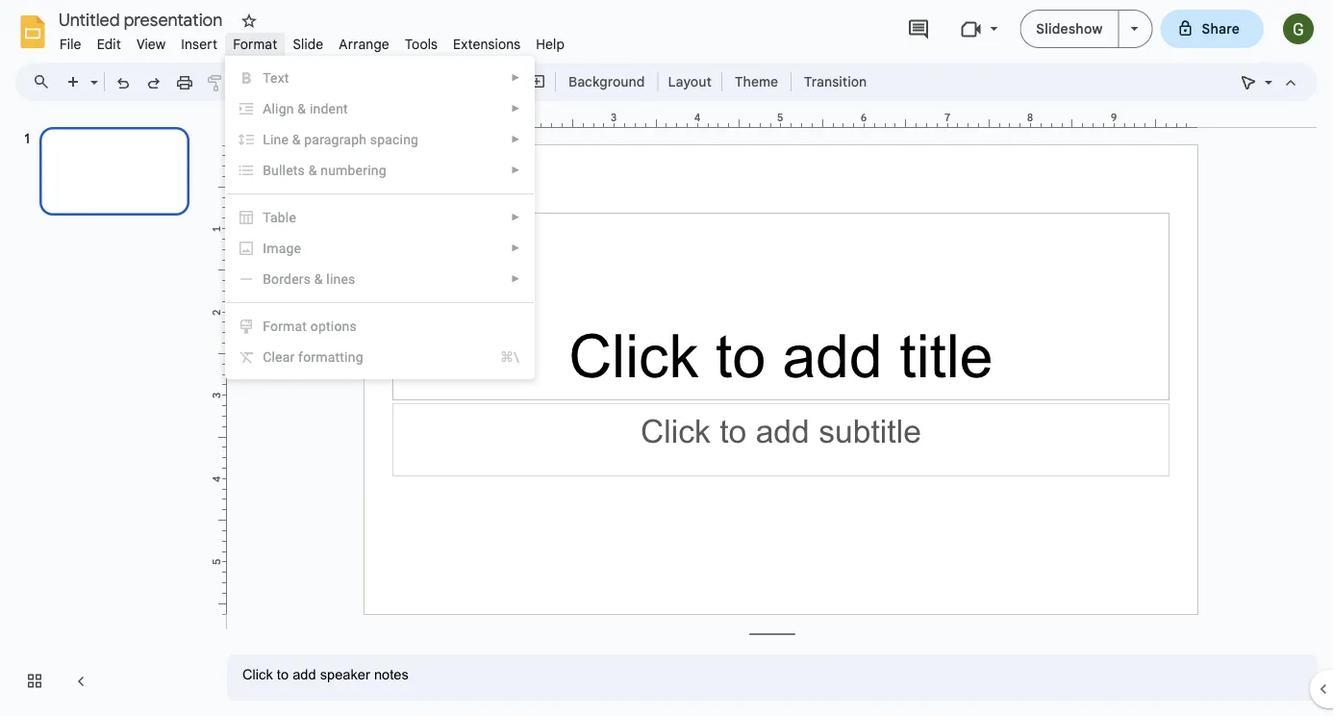 Task type: vqa. For each thing, say whether or not it's contained in the screenshot.
Start slideshow (⌘+Enter) image at the top of the page
yes



Task type: locate. For each thing, give the bounding box(es) containing it.
edit
[[97, 36, 121, 52]]

file
[[60, 36, 81, 52]]

menu item up numbering
[[226, 124, 534, 155]]

clear formatting c element
[[263, 349, 369, 365]]

transition
[[805, 73, 867, 90]]

format options
[[263, 318, 357, 334]]

►
[[511, 72, 521, 83], [511, 103, 521, 114], [511, 134, 521, 145], [511, 165, 521, 176], [511, 212, 521, 223], [511, 243, 521, 254], [511, 273, 521, 284]]

format options \ element
[[263, 318, 363, 334]]

5 ► from the top
[[511, 212, 521, 223]]

& right the ine
[[292, 131, 301, 147]]

► inside text menu item
[[511, 72, 521, 83]]

► inside table menu item
[[511, 212, 521, 223]]

► inside borders & lines menu item
[[511, 273, 521, 284]]

menu bar inside menu bar banner
[[52, 25, 573, 57]]

bulle t s & numbering
[[263, 162, 387, 178]]

t
[[293, 162, 298, 178]]

3 ► from the top
[[511, 134, 521, 145]]

main toolbar
[[57, 67, 877, 96]]

spacing
[[370, 131, 419, 147]]

mode and view toolbar
[[1234, 63, 1307, 101]]

options
[[311, 318, 357, 334]]

menu item down format options menu item
[[238, 347, 520, 367]]

1 ► from the top
[[511, 72, 521, 83]]

1 vertical spatial format
[[263, 318, 307, 334]]

menu item up borders & lines menu item
[[238, 239, 521, 258]]

borders & lines
[[263, 271, 356, 287]]

paragraph
[[304, 131, 367, 147]]

help
[[536, 36, 565, 52]]

extensions
[[453, 36, 521, 52]]

format down star option
[[233, 36, 278, 52]]

theme button
[[727, 67, 787, 96]]

format inside menu
[[263, 318, 307, 334]]

arrange menu item
[[331, 33, 397, 55]]

6 ► from the top
[[511, 243, 521, 254]]

text
[[263, 70, 289, 86]]

menu item up spacing
[[226, 93, 534, 124]]

a
[[263, 101, 272, 116]]

&
[[298, 101, 306, 116], [292, 131, 301, 147], [309, 162, 317, 178], [315, 271, 323, 287]]

bullets & numbering t element
[[263, 162, 392, 178]]

formatting
[[298, 349, 364, 365]]

format menu item
[[225, 33, 285, 55]]

lines
[[327, 271, 356, 287]]

navigation
[[0, 109, 212, 716]]

7 ► from the top
[[511, 273, 521, 284]]

align & indent a element
[[263, 101, 354, 116]]

application
[[0, 0, 1334, 716]]

& left 'lines'
[[315, 271, 323, 287]]

c lear formatting
[[263, 349, 364, 365]]

line & paragraph spacing l element
[[263, 131, 425, 147]]

Star checkbox
[[236, 8, 263, 35]]

format up lear
[[263, 318, 307, 334]]

share button
[[1161, 10, 1265, 48]]

insert menu item
[[174, 33, 225, 55]]

menu bar
[[52, 25, 573, 57]]

view menu item
[[129, 33, 174, 55]]

menu containing text
[[225, 56, 535, 379]]

► for bulle
[[511, 165, 521, 176]]

format for format
[[233, 36, 278, 52]]

menu item down spacing
[[238, 161, 521, 180]]

help menu item
[[529, 33, 573, 55]]

tools menu item
[[397, 33, 446, 55]]

indent
[[310, 101, 348, 116]]

i m age
[[263, 240, 301, 256]]

menu
[[225, 56, 535, 379]]

text s element
[[263, 70, 295, 86]]

menu item
[[226, 93, 534, 124], [226, 124, 534, 155], [238, 161, 521, 180], [238, 239, 521, 258], [238, 347, 520, 367]]

text menu item
[[226, 63, 534, 93]]

format
[[233, 36, 278, 52], [263, 318, 307, 334]]

new slide with layout image
[[86, 69, 98, 76]]

background
[[569, 73, 645, 90]]

i
[[263, 240, 267, 256]]

format options menu item
[[238, 317, 520, 336]]

menu item containing bulle
[[238, 161, 521, 180]]

borders
[[263, 271, 311, 287]]

⌘backslash element
[[477, 347, 520, 367]]

0 vertical spatial format
[[233, 36, 278, 52]]

4 ► from the top
[[511, 165, 521, 176]]

numbering
[[321, 162, 387, 178]]

theme
[[735, 73, 779, 90]]

table 2 element
[[263, 209, 302, 225]]

► for table
[[511, 212, 521, 223]]

c
[[263, 349, 272, 365]]

s
[[298, 162, 305, 178]]

view
[[137, 36, 166, 52]]

background button
[[560, 67, 654, 96]]

format inside menu bar
[[233, 36, 278, 52]]

menu bar containing file
[[52, 25, 573, 57]]

l
[[263, 131, 270, 147]]



Task type: describe. For each thing, give the bounding box(es) containing it.
lign
[[272, 101, 294, 116]]

menu item containing a
[[226, 93, 534, 124]]

► for i
[[511, 243, 521, 254]]

menu item containing l
[[226, 124, 534, 155]]

► for borders & lines
[[511, 273, 521, 284]]

extensions menu item
[[446, 33, 529, 55]]

table
[[263, 209, 296, 225]]

2 ► from the top
[[511, 103, 521, 114]]

menu bar banner
[[0, 0, 1334, 716]]

ine
[[270, 131, 289, 147]]

menu item containing i
[[238, 239, 521, 258]]

Rename text field
[[52, 8, 234, 31]]

lear
[[272, 349, 295, 365]]

⌘\
[[500, 349, 520, 365]]

share
[[1203, 20, 1241, 37]]

borders & lines q element
[[263, 271, 361, 287]]

start slideshow (⌘+enter) image
[[1131, 27, 1139, 31]]

slide menu item
[[285, 33, 331, 55]]

application containing slideshow
[[0, 0, 1334, 716]]

& right s
[[309, 162, 317, 178]]

age
[[279, 240, 301, 256]]

► for text
[[511, 72, 521, 83]]

slideshow
[[1037, 20, 1103, 37]]

arrange
[[339, 36, 390, 52]]

& right lign
[[298, 101, 306, 116]]

file menu item
[[52, 33, 89, 55]]

format for format options
[[263, 318, 307, 334]]

slide
[[293, 36, 324, 52]]

m
[[267, 240, 279, 256]]

layout
[[668, 73, 712, 90]]

borders & lines menu item
[[238, 269, 521, 289]]

transition button
[[796, 67, 876, 96]]

tools
[[405, 36, 438, 52]]

menu item containing c
[[238, 347, 520, 367]]

l ine & paragraph spacing
[[263, 131, 419, 147]]

& inside borders & lines menu item
[[315, 271, 323, 287]]

table menu item
[[238, 208, 521, 227]]

slideshow button
[[1021, 10, 1120, 48]]

insert
[[181, 36, 218, 52]]

layout button
[[663, 67, 718, 96]]

image m element
[[263, 240, 307, 256]]

bulle
[[263, 162, 293, 178]]

edit menu item
[[89, 33, 129, 55]]

a lign & indent
[[263, 101, 348, 116]]

Menus field
[[24, 68, 66, 95]]



